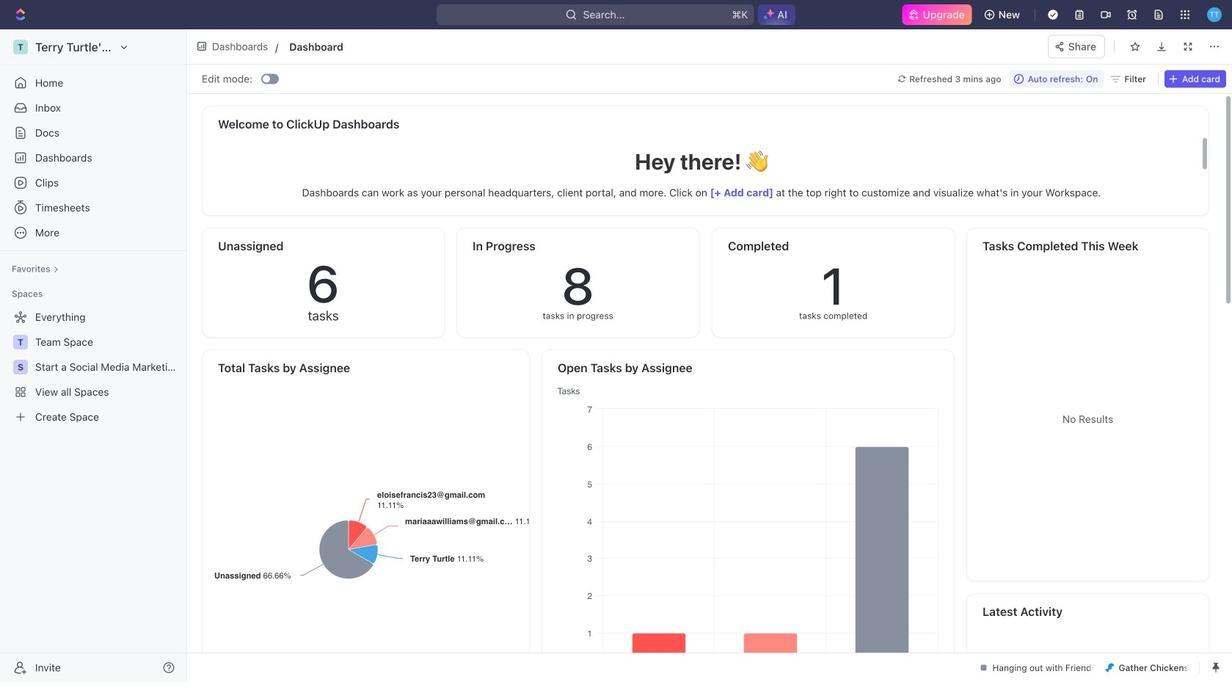 Task type: vqa. For each thing, say whether or not it's contained in the screenshot.
Start a Social Media Marketing Agency, , element
yes



Task type: locate. For each thing, give the bounding box(es) containing it.
tree
[[6, 305, 181, 429]]

sidebar navigation
[[0, 29, 190, 682]]

None text field
[[289, 38, 609, 56]]

terry turtle's workspace, , element
[[13, 40, 28, 54]]

tree inside sidebar navigation
[[6, 305, 181, 429]]

drumstick bite image
[[1106, 663, 1115, 672]]



Task type: describe. For each thing, give the bounding box(es) containing it.
team space, , element
[[13, 335, 28, 349]]

start a social media marketing agency, , element
[[13, 360, 28, 374]]



